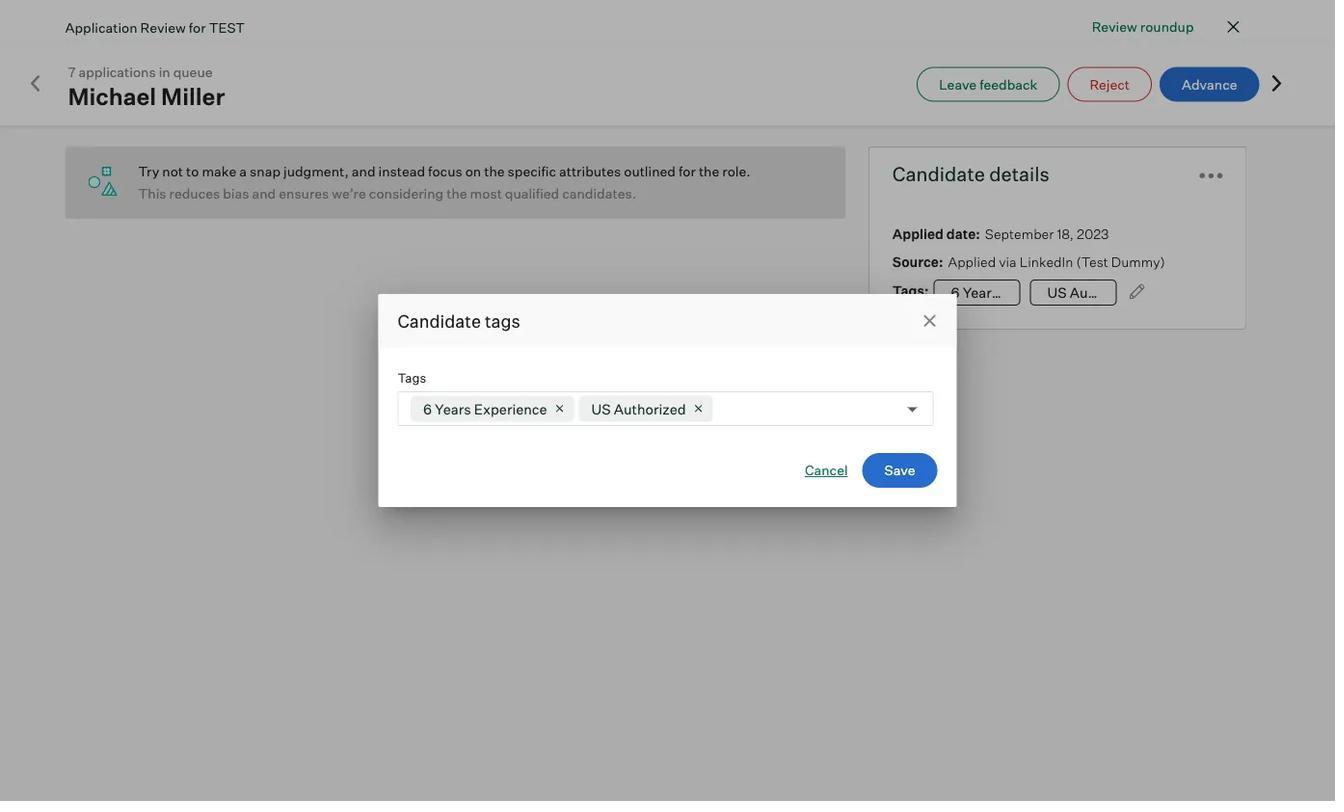 Task type: locate. For each thing, give the bounding box(es) containing it.
1 horizontal spatial for
[[679, 163, 696, 180]]

candidate actions element
[[1200, 157, 1223, 191]]

0 vertical spatial candidate
[[893, 162, 985, 186]]

for
[[189, 19, 206, 35], [679, 163, 696, 180]]

leave
[[939, 76, 977, 93]]

applied up the source:
[[893, 225, 944, 242]]

try not to make a snap judgment, and instead focus on the specific attributes outlined for the role. this reduces bias and ensures we're considering the most qualified candidates.
[[138, 163, 751, 202]]

not
[[162, 163, 183, 180]]

1 vertical spatial us authorized
[[592, 400, 686, 417]]

and
[[352, 163, 375, 180], [252, 185, 276, 202]]

reject
[[1090, 76, 1130, 93]]

0 vertical spatial us
[[1047, 284, 1067, 301]]

candidate up tags
[[398, 310, 481, 332]]

1 vertical spatial applied
[[948, 253, 996, 270]]

review roundup link
[[1092, 16, 1194, 37]]

candidate up date:
[[893, 162, 985, 186]]

1 horizontal spatial authorized
[[1070, 284, 1142, 301]]

we're
[[332, 185, 366, 202]]

candidate tags dialog
[[378, 294, 957, 507]]

save button
[[862, 453, 938, 488]]

2 horizontal spatial the
[[699, 163, 719, 180]]

review roundup
[[1092, 18, 1194, 35]]

0 vertical spatial applied
[[893, 225, 944, 242]]

review left roundup
[[1092, 18, 1137, 35]]

candidates.
[[562, 185, 636, 202]]

advance
[[1182, 76, 1237, 93]]

previous element
[[26, 74, 45, 95]]

judgment,
[[283, 163, 349, 180]]

1 horizontal spatial candidate
[[893, 162, 985, 186]]

source:
[[893, 253, 943, 270]]

us authorized
[[1047, 284, 1142, 301], [592, 400, 686, 417]]

1 vertical spatial candidate
[[398, 310, 481, 332]]

1 horizontal spatial us authorized
[[1047, 284, 1142, 301]]

0 horizontal spatial for
[[189, 19, 206, 35]]

years
[[435, 400, 471, 417]]

next image
[[1267, 74, 1287, 93]]

instead
[[378, 163, 425, 180]]

close image
[[1222, 15, 1245, 39]]

specific
[[508, 163, 556, 180]]

0 vertical spatial and
[[352, 163, 375, 180]]

and up we're
[[352, 163, 375, 180]]

7
[[68, 64, 76, 80]]

0 vertical spatial authorized
[[1070, 284, 1142, 301]]

us down linkedin
[[1047, 284, 1067, 301]]

date:
[[947, 225, 980, 242]]

michael miller link
[[68, 82, 225, 111]]

the
[[484, 163, 505, 180], [699, 163, 719, 180], [447, 185, 467, 202]]

0 horizontal spatial authorized
[[614, 400, 686, 417]]

authorized inside candidate tags dialog
[[614, 400, 686, 417]]

bias
[[223, 185, 249, 202]]

test
[[209, 19, 245, 35]]

applied
[[893, 225, 944, 242], [948, 253, 996, 270]]

applied down date:
[[948, 253, 996, 270]]

0 horizontal spatial us
[[592, 400, 611, 417]]

authorized
[[1070, 284, 1142, 301], [614, 400, 686, 417]]

review
[[1092, 18, 1137, 35], [140, 19, 186, 35]]

1 horizontal spatial and
[[352, 163, 375, 180]]

add a candidate tag image
[[1129, 284, 1145, 299]]

this
[[138, 185, 166, 202]]

candidate
[[893, 162, 985, 186], [398, 310, 481, 332]]

1 vertical spatial for
[[679, 163, 696, 180]]

the left role.
[[699, 163, 719, 180]]

1 horizontal spatial review
[[1092, 18, 1137, 35]]

0 horizontal spatial us authorized
[[592, 400, 686, 417]]

for left test
[[189, 19, 206, 35]]

leave feedback
[[939, 76, 1038, 93]]

queue
[[173, 64, 213, 80]]

6 years experience
[[423, 400, 547, 417]]

the right the on on the top of page
[[484, 163, 505, 180]]

the down focus
[[447, 185, 467, 202]]

tags
[[398, 370, 426, 385]]

reduces
[[169, 185, 220, 202]]

candidate inside dialog
[[398, 310, 481, 332]]

qualified
[[505, 185, 559, 202]]

us right experience at the left
[[592, 400, 611, 417]]

and down snap
[[252, 185, 276, 202]]

1 horizontal spatial applied
[[948, 253, 996, 270]]

0 horizontal spatial and
[[252, 185, 276, 202]]

1 vertical spatial authorized
[[614, 400, 686, 417]]

1 vertical spatial us
[[592, 400, 611, 417]]

us
[[1047, 284, 1067, 301], [592, 400, 611, 417]]

0 vertical spatial for
[[189, 19, 206, 35]]

application review for test
[[65, 19, 245, 35]]

1 vertical spatial and
[[252, 185, 276, 202]]

0 horizontal spatial candidate
[[398, 310, 481, 332]]

for right outlined
[[679, 163, 696, 180]]

outlined
[[624, 163, 676, 180]]

review up the in
[[140, 19, 186, 35]]

to
[[186, 163, 199, 180]]



Task type: vqa. For each thing, say whether or not it's contained in the screenshot.
"upload" inside the Enter prospect details in our import template, then upload the template to add prospects to your Greenhouse Recruiting account.
no



Task type: describe. For each thing, give the bounding box(es) containing it.
18,
[[1057, 225, 1074, 242]]

7 applications in queue michael miller
[[68, 64, 225, 111]]

us inside candidate tags dialog
[[592, 400, 611, 417]]

0 horizontal spatial applied
[[893, 225, 944, 242]]

michael
[[68, 82, 156, 111]]

candidate tags
[[398, 310, 520, 332]]

0 horizontal spatial the
[[447, 185, 467, 202]]

applications
[[79, 64, 156, 80]]

application
[[65, 19, 137, 35]]

candidate actions image
[[1200, 173, 1223, 179]]

experience
[[474, 400, 547, 417]]

0 vertical spatial us authorized
[[1047, 284, 1142, 301]]

try
[[138, 163, 159, 180]]

dummy)
[[1111, 253, 1165, 270]]

candidate for candidate details
[[893, 162, 985, 186]]

considering
[[369, 185, 444, 202]]

candidate for candidate tags
[[398, 310, 481, 332]]

most
[[470, 185, 502, 202]]

for inside try not to make a snap judgment, and instead focus on the specific attributes outlined for the role. this reduces bias and ensures we're considering the most qualified candidates.
[[679, 163, 696, 180]]

a
[[239, 163, 247, 180]]

details
[[989, 162, 1050, 186]]

in
[[159, 64, 170, 80]]

cancel
[[805, 462, 848, 479]]

0 horizontal spatial review
[[140, 19, 186, 35]]

source: applied via linkedin (test dummy)
[[893, 253, 1165, 270]]

september
[[985, 225, 1054, 242]]

us authorized inside candidate tags dialog
[[592, 400, 686, 417]]

attributes
[[559, 163, 621, 180]]

1 horizontal spatial the
[[484, 163, 505, 180]]

leave feedback button
[[917, 67, 1060, 102]]

snap
[[250, 163, 281, 180]]

on
[[465, 163, 481, 180]]

2023
[[1077, 225, 1109, 242]]

miller
[[161, 82, 225, 111]]

applied date: september 18, 2023
[[893, 225, 1109, 242]]

feedback
[[980, 76, 1038, 93]]

focus
[[428, 163, 462, 180]]

role.
[[722, 163, 751, 180]]

tags:
[[893, 282, 929, 299]]

candidate details
[[893, 162, 1050, 186]]

ensures
[[279, 185, 329, 202]]

1 horizontal spatial us
[[1047, 284, 1067, 301]]

linkedin
[[1020, 253, 1073, 270]]

reject button
[[1068, 67, 1152, 102]]

(test
[[1076, 253, 1108, 270]]

make
[[202, 163, 236, 180]]

6
[[423, 400, 432, 417]]

save
[[885, 462, 915, 479]]

next element
[[1267, 74, 1287, 95]]

via
[[999, 253, 1017, 270]]

advance button
[[1160, 67, 1260, 102]]

roundup
[[1140, 18, 1194, 35]]

tags
[[485, 310, 520, 332]]

cancel link
[[805, 461, 848, 480]]



